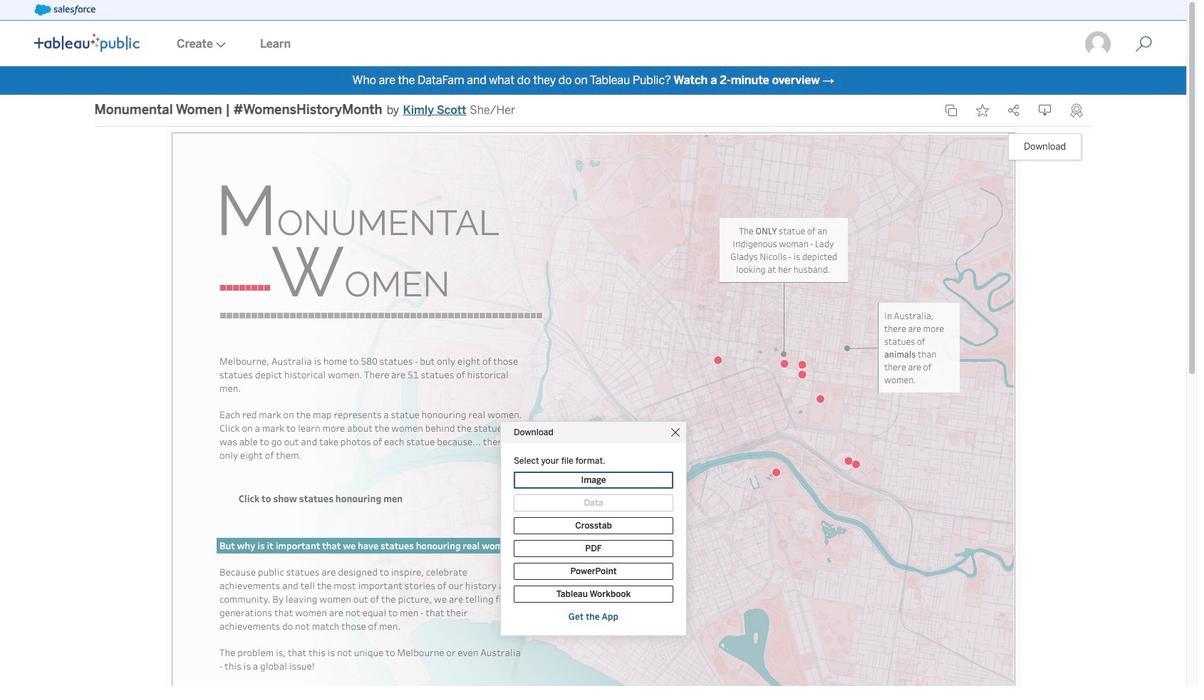 Task type: describe. For each thing, give the bounding box(es) containing it.
create image
[[213, 42, 226, 48]]

favorite button image
[[976, 104, 989, 117]]

nominate for viz of the day image
[[1070, 103, 1083, 118]]



Task type: vqa. For each thing, say whether or not it's contained in the screenshot.
DIRK.HARDPECK image
no



Task type: locate. For each thing, give the bounding box(es) containing it.
make a copy image
[[945, 104, 958, 117]]

tara.schultz image
[[1084, 30, 1113, 58]]

salesforce logo image
[[34, 4, 95, 16]]

logo image
[[34, 34, 140, 52]]

go to search image
[[1118, 36, 1170, 53]]



